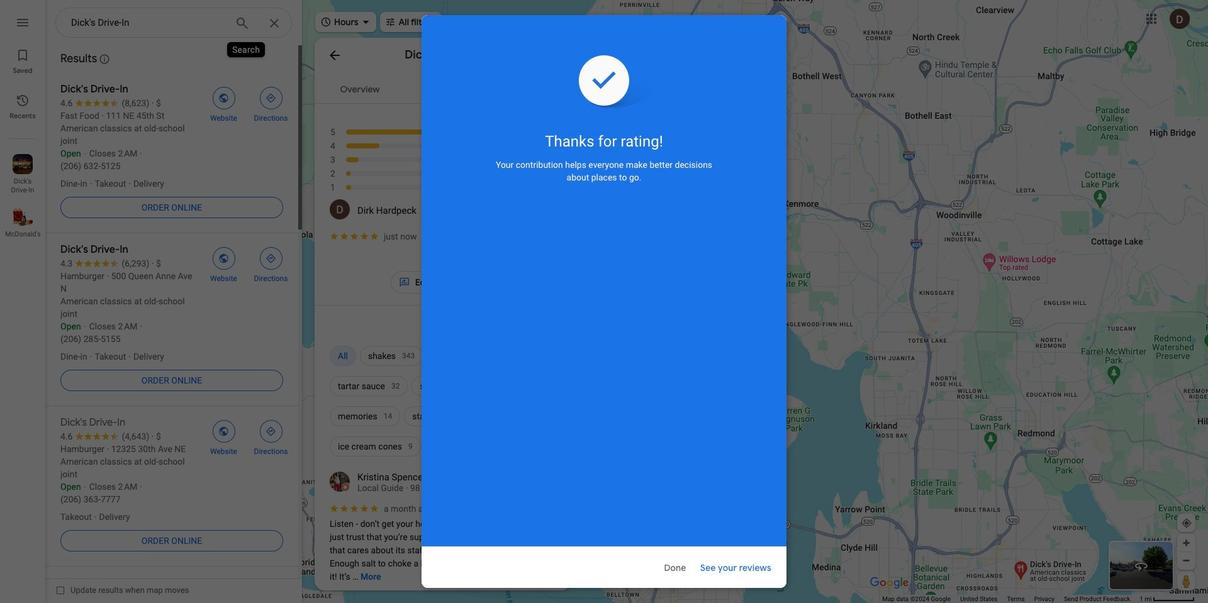 Task type: vqa. For each thing, say whether or not it's contained in the screenshot.
search field
yes



Task type: locate. For each thing, give the bounding box(es) containing it.
show your location image
[[1182, 518, 1193, 529]]

5 stars image down photo of dirk hardpeck
[[329, 231, 380, 241]]

None search field
[[55, 8, 292, 42]]

learn more about legal disclosure regarding public reviews on google maps image
[[99, 54, 110, 65]]

1 5 stars image from the top
[[329, 231, 380, 241]]

5 stars image down "photo of kristina spencer"
[[329, 504, 380, 514]]

none search field inside the google maps element
[[55, 8, 292, 42]]

strawberry, mentioned in 23 reviews radio
[[412, 371, 485, 402]]

3 stars, 383 reviews image
[[330, 153, 487, 167]]

shakes, mentioned in 343 reviews radio
[[360, 341, 423, 371]]

dick's drive-in main content
[[315, 38, 572, 604]]

0 vertical spatial 5 stars image
[[329, 231, 380, 241]]

5 stars image
[[329, 231, 380, 241], [329, 504, 380, 514]]

4.6 stars image
[[502, 166, 553, 178]]

None checkbox
[[57, 583, 189, 599]]

google maps element
[[0, 0, 1209, 604]]

list
[[0, 0, 45, 604]]

zoom in image
[[1182, 539, 1192, 548]]

photo of dirk hardpeck image
[[330, 200, 350, 220]]

1 vertical spatial 5 stars image
[[329, 504, 380, 514]]



Task type: describe. For each thing, give the bounding box(es) containing it.
1 stars, 124 reviews image
[[330, 181, 487, 195]]

none checkbox inside the google maps element
[[57, 583, 189, 599]]

tartar sauce, mentioned in 32 reviews radio
[[330, 371, 408, 402]]

memories, mentioned in 14 reviews radio
[[330, 402, 401, 432]]

ice cream cones, mentioned in 9 reviews radio
[[330, 432, 421, 462]]

results for dick's drive-in feed
[[45, 44, 302, 604]]

menu image
[[15, 15, 30, 30]]

show street view coverage image
[[1178, 572, 1196, 591]]

4 stars, 1,084 reviews image
[[330, 139, 487, 153]]

street view image
[[1135, 559, 1150, 574]]

2 stars, 113 reviews image
[[330, 167, 487, 181]]

photo of kristina spencer image
[[330, 472, 350, 492]]

2 5 stars image from the top
[[329, 504, 380, 514]]

refine reviews option group
[[330, 341, 553, 462]]

All reviews radio
[[330, 341, 356, 371]]

5 stars, 4,745 reviews image
[[330, 125, 488, 139]]

zoom out image
[[1182, 557, 1192, 566]]

staple, mentioned in 12 reviews radio
[[404, 402, 459, 432]]



